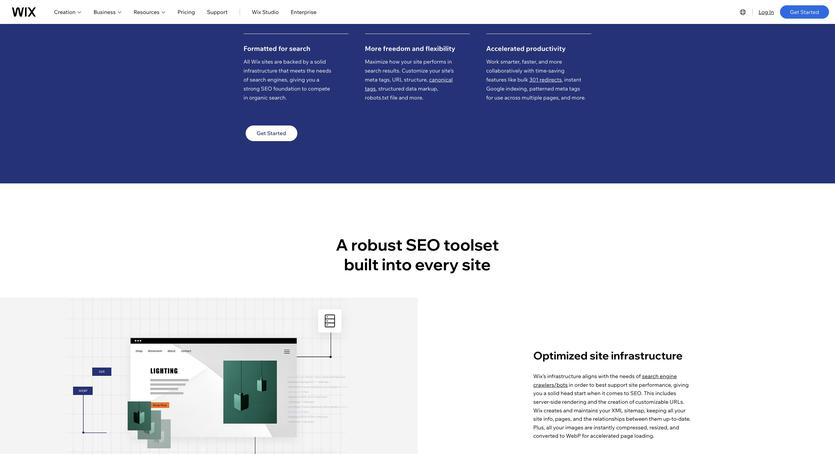 Task type: describe. For each thing, give the bounding box(es) containing it.
1 vertical spatial get started link
[[246, 126, 297, 141]]

markup,
[[418, 85, 438, 92]]

toolset
[[444, 235, 499, 255]]

by
[[303, 58, 309, 65]]

1 vertical spatial needs
[[620, 374, 635, 380]]

foundation
[[273, 85, 301, 92]]

it
[[602, 391, 605, 397]]

formatted
[[244, 44, 277, 53]]

backed
[[283, 58, 302, 65]]

wix's
[[533, 374, 546, 380]]

formatted for search
[[244, 44, 310, 53]]

results.
[[383, 67, 401, 74]]

pricing
[[178, 9, 195, 15]]

are inside in order to best support site performance, giving you a solid head start when it comes to seo. this includes server-side rendering and the creation of customizable urls. wix creates and maintains your xml sitemap, keeping all your site info, pages, and the relationships between them up-to-date. plus, all your images are instantly compressed, resized, and converted to webp for accelerated page loading.
[[585, 425, 593, 431]]

file
[[390, 94, 398, 101]]

like
[[508, 76, 516, 83]]

you inside all wix sites are backed by a solid infrastructure that meets the needs of search engines, giving you a strong seo foundation to compete in organic search.
[[306, 76, 315, 83]]

and down to-
[[670, 425, 679, 431]]

and inside , structured data markup, robots.txt file and more.
[[399, 94, 408, 101]]

72.png image
[[128, 402, 151, 431]]

your down info,
[[553, 425, 564, 431]]

solid inside all wix sites are backed by a solid infrastructure that meets the needs of search engines, giving you a strong seo foundation to compete in organic search.
[[314, 58, 326, 65]]

meta inside , instant google indexing, patterned meta tags for use across multiple pages, and more.
[[555, 85, 568, 92]]

site inside a robust seo toolset built into every site
[[462, 255, 491, 275]]

images
[[565, 425, 584, 431]]

and inside work smarter, faster, and more collaboratively with time-saving features like bulk
[[539, 58, 548, 65]]

multiple
[[522, 94, 542, 101]]

0 vertical spatial get started
[[790, 9, 819, 15]]

enterprise
[[291, 9, 317, 15]]

compete
[[308, 85, 330, 92]]

that
[[279, 67, 289, 74]]

customizable
[[636, 399, 669, 406]]

instant
[[564, 76, 582, 83]]

and inside , instant google indexing, patterned meta tags for use across multiple pages, and more.
[[561, 94, 571, 101]]

canonical tags
[[365, 76, 453, 92]]

saving
[[549, 67, 565, 74]]

head
[[561, 391, 573, 397]]

them
[[649, 416, 662, 423]]

giving inside in order to best support site performance, giving you a solid head start when it comes to seo. this includes server-side rendering and the creation of customizable urls. wix creates and maintains your xml sitemap, keeping all your site info, pages, and the relationships between them up-to-date. plus, all your images are instantly compressed, resized, and converted to webp for accelerated page loading.
[[674, 382, 689, 389]]

with inside work smarter, faster, and more collaboratively with time-saving features like bulk
[[524, 67, 534, 74]]

creation button
[[54, 8, 81, 16]]

converted
[[533, 433, 559, 440]]

301
[[529, 76, 539, 83]]

redirects
[[540, 76, 562, 83]]

pricing link
[[178, 8, 195, 16]]

aligns
[[583, 374, 597, 380]]

keeping
[[647, 408, 667, 414]]

webp
[[566, 433, 581, 440]]

infrastructure inside all wix sites are backed by a solid infrastructure that meets the needs of search engines, giving you a strong seo foundation to compete in organic search.
[[244, 67, 277, 74]]

engines,
[[267, 76, 288, 83]]

accelerated
[[486, 44, 525, 53]]

business
[[93, 9, 116, 15]]

google
[[486, 85, 505, 92]]

instantly
[[594, 425, 615, 431]]

log in
[[759, 9, 774, 15]]

more
[[549, 58, 562, 65]]

robust
[[351, 235, 403, 255]]

freedom
[[383, 44, 411, 53]]

0 horizontal spatial get started
[[257, 130, 286, 137]]

the down the maintains
[[584, 416, 592, 423]]

urls.
[[670, 399, 684, 406]]

a inside in order to best support site performance, giving you a solid head start when it comes to seo. this includes server-side rendering and the creation of customizable urls. wix creates and maintains your xml sitemap, keeping all your site info, pages, and the relationships between them up-to-date. plus, all your images are instantly compressed, resized, and converted to webp for accelerated page loading.
[[544, 391, 547, 397]]

0 horizontal spatial get
[[257, 130, 266, 137]]

organic
[[249, 94, 268, 101]]

creates
[[544, 408, 562, 414]]

, for productivity
[[562, 76, 563, 83]]

0 vertical spatial all
[[668, 408, 674, 414]]

sites
[[262, 58, 273, 65]]

info,
[[544, 416, 554, 423]]

server-
[[533, 399, 551, 406]]

wix studio
[[252, 9, 279, 15]]

to up "when"
[[589, 382, 595, 389]]

and right freedom
[[412, 44, 424, 53]]

1 horizontal spatial with
[[598, 374, 609, 380]]

301 redirects
[[529, 76, 562, 83]]

work
[[486, 58, 499, 65]]

more freedom and flexibility
[[365, 44, 455, 53]]

optimized site infrastructure
[[533, 350, 683, 363]]

relationships
[[593, 416, 625, 423]]

comes
[[606, 391, 623, 397]]

are inside all wix sites are backed by a solid infrastructure that meets the needs of search engines, giving you a strong seo foundation to compete in organic search.
[[274, 58, 282, 65]]

all
[[244, 58, 250, 65]]

time-
[[536, 67, 549, 74]]

the up support on the right bottom
[[610, 374, 618, 380]]

pages, inside in order to best support site performance, giving you a solid head start when it comes to seo. this includes server-side rendering and the creation of customizable urls. wix creates and maintains your xml sitemap, keeping all your site info, pages, and the relationships between them up-to-date. plus, all your images are instantly compressed, resized, and converted to webp for accelerated page loading.
[[555, 416, 572, 423]]

rendering
[[562, 399, 587, 406]]

log
[[759, 9, 768, 15]]

1 horizontal spatial get
[[790, 9, 799, 15]]

, structured data markup, robots.txt file and more.
[[365, 85, 438, 101]]

performance,
[[639, 382, 672, 389]]

for inside , instant google indexing, patterned meta tags for use across multiple pages, and more.
[[486, 94, 493, 101]]

more
[[365, 44, 382, 53]]

studio
[[262, 9, 279, 15]]

, instant google indexing, patterned meta tags for use across multiple pages, and more.
[[486, 76, 586, 101]]

side
[[551, 399, 561, 406]]

accelerated
[[590, 433, 619, 440]]

how
[[389, 58, 400, 65]]

and down rendering
[[563, 408, 573, 414]]

your right how
[[401, 58, 412, 65]]

faster,
[[522, 58, 537, 65]]

maximize
[[365, 58, 388, 65]]



Task type: locate. For each thing, give the bounding box(es) containing it.
1 vertical spatial with
[[598, 374, 609, 380]]

search down maximize
[[365, 67, 381, 74]]

0 horizontal spatial seo
[[261, 85, 272, 92]]

solid inside in order to best support site performance, giving you a solid head start when it comes to seo. this includes server-side rendering and the creation of customizable urls. wix creates and maintains your xml sitemap, keeping all your site info, pages, and the relationships between them up-to-date. plus, all your images are instantly compressed, resized, and converted to webp for accelerated page loading.
[[548, 391, 560, 397]]

wix studio link
[[252, 8, 279, 16]]

and up time-
[[539, 58, 548, 65]]

of inside in order to best support site performance, giving you a solid head start when it comes to seo. this includes server-side rendering and the creation of customizable urls. wix creates and maintains your xml sitemap, keeping all your site info, pages, and the relationships between them up-to-date. plus, all your images are instantly compressed, resized, and converted to webp for accelerated page loading.
[[629, 399, 634, 406]]

, up robots.txt on the top left of page
[[376, 85, 377, 92]]

tags inside , instant google indexing, patterned meta tags for use across multiple pages, and more.
[[569, 85, 580, 92]]

tags inside canonical tags
[[365, 85, 376, 92]]

when
[[587, 391, 601, 397]]

wix inside wix studio link
[[252, 9, 261, 15]]

your down urls.
[[675, 408, 686, 414]]

you up 'server-'
[[533, 391, 543, 397]]

to left webp
[[560, 433, 565, 440]]

0 vertical spatial infrastructure
[[244, 67, 277, 74]]

0 horizontal spatial a
[[310, 58, 313, 65]]

flexibility
[[426, 44, 455, 53]]

0 horizontal spatial needs
[[316, 67, 331, 74]]

with down faster,
[[524, 67, 534, 74]]

to left the compete
[[302, 85, 307, 92]]

you
[[306, 76, 315, 83], [533, 391, 543, 397]]

search inside all wix sites are backed by a solid infrastructure that meets the needs of search engines, giving you a strong seo foundation to compete in organic search.
[[250, 76, 266, 83]]

1 horizontal spatial get started link
[[780, 5, 829, 19]]

1 vertical spatial solid
[[548, 391, 560, 397]]

, inside , instant google indexing, patterned meta tags for use across multiple pages, and more.
[[562, 76, 563, 83]]

of up seo.
[[636, 374, 641, 380]]

all up up-
[[668, 408, 674, 414]]

1 horizontal spatial seo
[[406, 235, 441, 255]]

search.
[[269, 94, 287, 101]]

enterprise link
[[291, 8, 317, 16]]

support link
[[207, 8, 228, 16]]

0 vertical spatial seo
[[261, 85, 272, 92]]

0 horizontal spatial for
[[278, 44, 288, 53]]

resized,
[[650, 425, 669, 431]]

you inside in order to best support site performance, giving you a solid head start when it comes to seo. this includes server-side rendering and the creation of customizable urls. wix creates and maintains your xml sitemap, keeping all your site info, pages, and the relationships between them up-to-date. plus, all your images are instantly compressed, resized, and converted to webp for accelerated page loading.
[[533, 391, 543, 397]]

2 tags from the left
[[569, 85, 580, 92]]

in up site's
[[448, 58, 452, 65]]

giving down meets
[[290, 76, 305, 83]]

, inside , structured data markup, robots.txt file and more.
[[376, 85, 377, 92]]

needs up support on the right bottom
[[620, 374, 635, 380]]

tags down instant at top
[[569, 85, 580, 92]]

tags
[[365, 85, 376, 92], [569, 85, 580, 92]]

a up 'server-'
[[544, 391, 547, 397]]

0 vertical spatial ,
[[562, 76, 563, 83]]

0 horizontal spatial you
[[306, 76, 315, 83]]

and up 'images'
[[573, 416, 582, 423]]

infrastructure down sites
[[244, 67, 277, 74]]

0 vertical spatial pages,
[[543, 94, 560, 101]]

0 vertical spatial needs
[[316, 67, 331, 74]]

all down info,
[[546, 425, 552, 431]]

creation
[[54, 9, 75, 15]]

0 vertical spatial solid
[[314, 58, 326, 65]]

structure,
[[404, 76, 428, 83]]

seo inside all wix sites are backed by a solid infrastructure that meets the needs of search engines, giving you a strong seo foundation to compete in organic search.
[[261, 85, 272, 92]]

2 horizontal spatial of
[[636, 374, 641, 380]]

work smarter, faster, and more collaboratively with time-saving features like bulk
[[486, 58, 565, 83]]

meets
[[290, 67, 305, 74]]

solid right "by"
[[314, 58, 326, 65]]

this
[[644, 391, 654, 397]]

2 vertical spatial for
[[582, 433, 589, 440]]

start
[[575, 391, 586, 397]]

1 vertical spatial seo
[[406, 235, 441, 255]]

engine
[[660, 374, 677, 380]]

1 horizontal spatial you
[[533, 391, 543, 397]]

the inside all wix sites are backed by a solid infrastructure that meets the needs of search engines, giving you a strong seo foundation to compete in organic search.
[[307, 67, 315, 74]]

your down performs
[[429, 67, 440, 74]]

a up the compete
[[317, 76, 319, 83]]

1 vertical spatial pages,
[[555, 416, 572, 423]]

more. down instant at top
[[572, 94, 586, 101]]

2 more. from the left
[[572, 94, 586, 101]]

all
[[668, 408, 674, 414], [546, 425, 552, 431]]

log in link
[[759, 8, 774, 16]]

pages, inside , instant google indexing, patterned meta tags for use across multiple pages, and more.
[[543, 94, 560, 101]]

1 horizontal spatial tags
[[569, 85, 580, 92]]

the down it
[[598, 399, 607, 406]]

1 horizontal spatial solid
[[548, 391, 560, 397]]

1 vertical spatial meta
[[555, 85, 568, 92]]

0 vertical spatial get
[[790, 9, 799, 15]]

1 horizontal spatial of
[[629, 399, 634, 406]]

1 horizontal spatial more.
[[572, 94, 586, 101]]

2 vertical spatial in
[[569, 382, 574, 389]]

1 vertical spatial for
[[486, 94, 493, 101]]

business button
[[93, 8, 122, 16]]

meta down redirects at top
[[555, 85, 568, 92]]

wix
[[252, 9, 261, 15], [251, 58, 260, 65], [533, 408, 543, 414]]

2 vertical spatial a
[[544, 391, 547, 397]]

1 horizontal spatial for
[[486, 94, 493, 101]]

a robust seo toolset built into every site
[[336, 235, 499, 275]]

1 horizontal spatial infrastructure
[[547, 374, 581, 380]]

2 horizontal spatial infrastructure
[[611, 350, 683, 363]]

pages, down creates
[[555, 416, 572, 423]]

features
[[486, 76, 507, 83]]

1 horizontal spatial all
[[668, 408, 674, 414]]

0 horizontal spatial started
[[267, 130, 286, 137]]

, left instant at top
[[562, 76, 563, 83]]

0 vertical spatial meta
[[365, 76, 378, 83]]

get
[[790, 9, 799, 15], [257, 130, 266, 137]]

xml
[[612, 408, 623, 414]]

are up that
[[274, 58, 282, 65]]

includes
[[656, 391, 676, 397]]

wix inside all wix sites are backed by a solid infrastructure that meets the needs of search engines, giving you a strong seo foundation to compete in organic search.
[[251, 58, 260, 65]]

1 horizontal spatial started
[[801, 9, 819, 15]]

of inside all wix sites are backed by a solid infrastructure that meets the needs of search engines, giving you a strong seo foundation to compete in organic search.
[[244, 76, 249, 83]]

meta
[[365, 76, 378, 83], [555, 85, 568, 92]]

your up relationships
[[599, 408, 611, 414]]

1 horizontal spatial meta
[[555, 85, 568, 92]]

more. inside , instant google indexing, patterned meta tags for use across multiple pages, and more.
[[572, 94, 586, 101]]

to inside all wix sites are backed by a solid infrastructure that meets the needs of search engines, giving you a strong seo foundation to compete in organic search.
[[302, 85, 307, 92]]

0 vertical spatial giving
[[290, 76, 305, 83]]

search inside search engine crawlers/bots
[[642, 374, 659, 380]]

1 vertical spatial in
[[244, 94, 248, 101]]

language selector, english selected image
[[739, 8, 747, 16]]

wix down 'server-'
[[533, 408, 543, 414]]

in
[[769, 9, 774, 15]]

1 horizontal spatial in
[[448, 58, 452, 65]]

0 vertical spatial a
[[310, 58, 313, 65]]

giving inside all wix sites are backed by a solid infrastructure that meets the needs of search engines, giving you a strong seo foundation to compete in organic search.
[[290, 76, 305, 83]]

0 horizontal spatial meta
[[365, 76, 378, 83]]

1 vertical spatial started
[[267, 130, 286, 137]]

in order to best support site performance, giving you a solid head start when it comes to seo. this includes server-side rendering and the creation of customizable urls. wix creates and maintains your xml sitemap, keeping all your site info, pages, and the relationships between them up-to-date. plus, all your images are instantly compressed, resized, and converted to webp for accelerated page loading.
[[533, 382, 691, 440]]

seo.
[[630, 391, 643, 397]]

up-
[[663, 416, 672, 423]]

productivity
[[526, 44, 566, 53]]

0 vertical spatial with
[[524, 67, 534, 74]]

to left seo.
[[624, 391, 629, 397]]

seo
[[261, 85, 272, 92], [406, 235, 441, 255]]

2 horizontal spatial for
[[582, 433, 589, 440]]

and down instant at top
[[561, 94, 571, 101]]

0 horizontal spatial all
[[546, 425, 552, 431]]

sitemap,
[[624, 408, 646, 414]]

and
[[412, 44, 424, 53], [539, 58, 548, 65], [399, 94, 408, 101], [561, 94, 571, 101], [588, 399, 597, 406], [563, 408, 573, 414], [573, 416, 582, 423], [670, 425, 679, 431]]

for left 'use'
[[486, 94, 493, 101]]

1 vertical spatial wix
[[251, 58, 260, 65]]

crawlers/bots
[[533, 382, 568, 389]]

in inside all wix sites are backed by a solid infrastructure that meets the needs of search engines, giving you a strong seo foundation to compete in organic search.
[[244, 94, 248, 101]]

2 vertical spatial wix
[[533, 408, 543, 414]]

accelerated productivity
[[486, 44, 566, 53]]

across
[[505, 94, 521, 101]]

1 vertical spatial ,
[[376, 85, 377, 92]]

0 horizontal spatial infrastructure
[[244, 67, 277, 74]]

tags up robots.txt on the top left of page
[[365, 85, 376, 92]]

1 more. from the left
[[409, 94, 424, 101]]

1 vertical spatial giving
[[674, 382, 689, 389]]

0 vertical spatial wix
[[252, 9, 261, 15]]

and right file
[[399, 94, 408, 101]]

1 horizontal spatial a
[[317, 76, 319, 83]]

the
[[307, 67, 315, 74], [610, 374, 618, 380], [598, 399, 607, 406], [584, 416, 592, 423]]

the down "by"
[[307, 67, 315, 74]]

a
[[310, 58, 313, 65], [317, 76, 319, 83], [544, 391, 547, 397]]

search engine crawlers/bots
[[533, 374, 677, 389]]

in inside in order to best support site performance, giving you a solid head start when it comes to seo. this includes server-side rendering and the creation of customizable urls. wix creates and maintains your xml sitemap, keeping all your site info, pages, and the relationships between them up-to-date. plus, all your images are instantly compressed, resized, and converted to webp for accelerated page loading.
[[569, 382, 574, 389]]

in down strong
[[244, 94, 248, 101]]

for up backed
[[278, 44, 288, 53]]

1 horizontal spatial ,
[[562, 76, 563, 83]]

pages, down patterned
[[543, 94, 560, 101]]

a right "by"
[[310, 58, 313, 65]]

solid up side
[[548, 391, 560, 397]]

1 horizontal spatial needs
[[620, 374, 635, 380]]

interior lighting design website image
[[0, 298, 418, 455]]

,
[[562, 76, 563, 83], [376, 85, 377, 92]]

for right webp
[[582, 433, 589, 440]]

0 vertical spatial you
[[306, 76, 315, 83]]

infrastructure up engine
[[611, 350, 683, 363]]

1 vertical spatial get started
[[257, 130, 286, 137]]

robots.txt
[[365, 94, 389, 101]]

search up strong
[[250, 76, 266, 83]]

structured
[[378, 85, 404, 92]]

search up performance,
[[642, 374, 659, 380]]

support
[[608, 382, 628, 389]]

1 horizontal spatial giving
[[674, 382, 689, 389]]

0 vertical spatial in
[[448, 58, 452, 65]]

maximize how your site performs in search results. customize your site's meta tags, url structure,
[[365, 58, 454, 83]]

0 vertical spatial started
[[801, 9, 819, 15]]

, for freedom
[[376, 85, 377, 92]]

pendant lamp image in webp format image
[[138, 411, 161, 440], [147, 420, 171, 449]]

url
[[392, 76, 403, 83]]

1 horizontal spatial are
[[585, 425, 593, 431]]

1 vertical spatial get
[[257, 130, 266, 137]]

0 horizontal spatial solid
[[314, 58, 326, 65]]

best
[[596, 382, 607, 389]]

more. down the data
[[409, 94, 424, 101]]

into
[[382, 255, 412, 275]]

to
[[302, 85, 307, 92], [589, 382, 595, 389], [624, 391, 629, 397], [560, 433, 565, 440]]

your
[[401, 58, 412, 65], [429, 67, 440, 74], [599, 408, 611, 414], [675, 408, 686, 414], [553, 425, 564, 431]]

of
[[244, 76, 249, 83], [636, 374, 641, 380], [629, 399, 634, 406]]

with
[[524, 67, 534, 74], [598, 374, 609, 380]]

for
[[278, 44, 288, 53], [486, 94, 493, 101], [582, 433, 589, 440]]

2 vertical spatial of
[[629, 399, 634, 406]]

to-
[[672, 416, 678, 423]]

compressed,
[[616, 425, 648, 431]]

0 horizontal spatial get started link
[[246, 126, 297, 141]]

wix's infrastructure aligns with the needs of
[[533, 374, 642, 380]]

0 vertical spatial of
[[244, 76, 249, 83]]

wix inside in order to best support site performance, giving you a solid head start when it comes to seo. this includes server-side rendering and the creation of customizable urls. wix creates and maintains your xml sitemap, keeping all your site info, pages, and the relationships between them up-to-date. plus, all your images are instantly compressed, resized, and converted to webp for accelerated page loading.
[[533, 408, 543, 414]]

site inside maximize how your site performs in search results. customize your site's meta tags, url structure,
[[413, 58, 422, 65]]

0 horizontal spatial of
[[244, 76, 249, 83]]

1 tags from the left
[[365, 85, 376, 92]]

meta left the tags,
[[365, 76, 378, 83]]

0 vertical spatial are
[[274, 58, 282, 65]]

1 horizontal spatial get started
[[790, 9, 819, 15]]

1 vertical spatial you
[[533, 391, 543, 397]]

resources button
[[134, 8, 166, 16]]

2 vertical spatial infrastructure
[[547, 374, 581, 380]]

page
[[621, 433, 633, 440]]

0 horizontal spatial more.
[[409, 94, 424, 101]]

and down "when"
[[588, 399, 597, 406]]

0 horizontal spatial in
[[244, 94, 248, 101]]

giving down engine
[[674, 382, 689, 389]]

seo inside a robust seo toolset built into every site
[[406, 235, 441, 255]]

meta inside maximize how your site performs in search results. customize your site's meta tags, url structure,
[[365, 76, 378, 83]]

0 horizontal spatial tags
[[365, 85, 376, 92]]

1 vertical spatial all
[[546, 425, 552, 431]]

needs inside all wix sites are backed by a solid infrastructure that meets the needs of search engines, giving you a strong seo foundation to compete in organic search.
[[316, 67, 331, 74]]

0 horizontal spatial are
[[274, 58, 282, 65]]

2 horizontal spatial a
[[544, 391, 547, 397]]

strong
[[244, 85, 260, 92]]

1 vertical spatial are
[[585, 425, 593, 431]]

performs
[[423, 58, 446, 65]]

wix left studio
[[252, 9, 261, 15]]

needs up the compete
[[316, 67, 331, 74]]

get started link
[[780, 5, 829, 19], [246, 126, 297, 141]]

0 vertical spatial get started link
[[780, 5, 829, 19]]

maintains
[[574, 408, 598, 414]]

1 vertical spatial a
[[317, 76, 319, 83]]

infrastructure up the crawlers/bots
[[547, 374, 581, 380]]

customize
[[402, 67, 428, 74]]

1 vertical spatial of
[[636, 374, 641, 380]]

order
[[575, 382, 588, 389]]

0 horizontal spatial ,
[[376, 85, 377, 92]]

2 horizontal spatial in
[[569, 382, 574, 389]]

1 vertical spatial infrastructure
[[611, 350, 683, 363]]

for inside in order to best support site performance, giving you a solid head start when it comes to seo. this includes server-side rendering and the creation of customizable urls. wix creates and maintains your xml sitemap, keeping all your site info, pages, and the relationships between them up-to-date. plus, all your images are instantly compressed, resized, and converted to webp for accelerated page loading.
[[582, 433, 589, 440]]

code optimizing site infrastructure for wix sites image
[[288, 377, 349, 423]]

canonical
[[429, 76, 453, 83]]

in inside maximize how your site performs in search results. customize your site's meta tags, url structure,
[[448, 58, 452, 65]]

search up "by"
[[289, 44, 310, 53]]

loading.
[[635, 433, 654, 440]]

of up sitemap,
[[629, 399, 634, 406]]

with up best
[[598, 374, 609, 380]]

0 horizontal spatial giving
[[290, 76, 305, 83]]

in up head
[[569, 382, 574, 389]]

you up the compete
[[306, 76, 315, 83]]

more. inside , structured data markup, robots.txt file and more.
[[409, 94, 424, 101]]

0 horizontal spatial with
[[524, 67, 534, 74]]

search inside maximize how your site performs in search results. customize your site's meta tags, url structure,
[[365, 67, 381, 74]]

giving
[[290, 76, 305, 83], [674, 382, 689, 389]]

infrastructure
[[244, 67, 277, 74], [611, 350, 683, 363], [547, 374, 581, 380]]

of up strong
[[244, 76, 249, 83]]

wix right all
[[251, 58, 260, 65]]

support
[[207, 9, 228, 15]]

0 vertical spatial for
[[278, 44, 288, 53]]

are right 'images'
[[585, 425, 593, 431]]

all wix sites are backed by a solid infrastructure that meets the needs of search engines, giving you a strong seo foundation to compete in organic search.
[[244, 58, 331, 101]]



Task type: vqa. For each thing, say whether or not it's contained in the screenshot.
Dashboard pages
no



